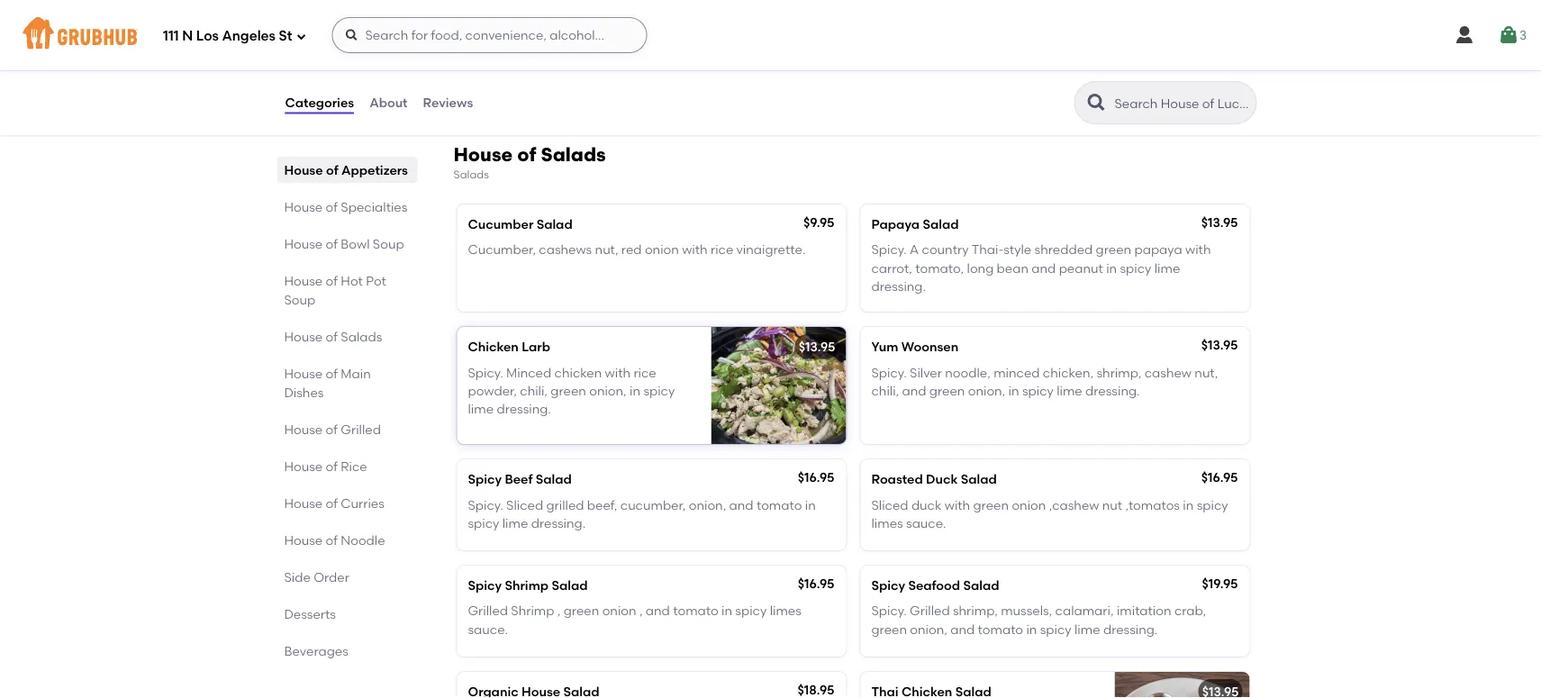 Task type: describe. For each thing, give the bounding box(es) containing it.
house of bowl soup
[[284, 236, 404, 251]]

3
[[1520, 27, 1527, 43]]

carrot,
[[872, 260, 913, 276]]

pot
[[366, 273, 386, 288]]

,cashew
[[1049, 497, 1100, 512]]

0 vertical spatial rice
[[711, 242, 734, 257]]

green inside spicy. a country thai-style shredded green papaya with carrot, tomato, long bean and peanut in spicy lime dressing.
[[1096, 242, 1132, 257]]

chicken larb image
[[711, 327, 846, 444]]

spicy. minced chicken with rice powder, chili, green onion, in spicy lime dressing.
[[468, 365, 675, 417]]

spicy shrimp salad
[[468, 578, 588, 593]]

Search for food, convenience, alcohol... search field
[[332, 17, 647, 53]]

grilled shrimp , green onion , and tomato in spicy limes sauce.
[[468, 603, 802, 637]]

house of grilled tab
[[284, 420, 410, 439]]

grilled inside house of grilled tab
[[341, 422, 381, 437]]

in inside mixed veggie ,shitake mushroom,tofu in veggie soup.
[[564, 45, 575, 60]]

spicy. for spicy. silver noodle, minced chicken, shrimp, cashew nut, chili, and green onion, in spicy lime dressing.
[[872, 365, 907, 380]]

grilled inside grilled shrimp , green onion , and tomato in spicy limes sauce.
[[468, 603, 508, 619]]

about
[[370, 95, 408, 110]]

tomato for ,
[[673, 603, 719, 619]]

2 , from the left
[[640, 603, 643, 619]]

red
[[622, 242, 642, 257]]

1 vertical spatial salads
[[454, 168, 489, 181]]

$9.95
[[804, 215, 835, 230]]

0 vertical spatial nut,
[[595, 242, 618, 257]]

of for house of specialties
[[326, 199, 338, 214]]

n
[[182, 28, 193, 44]]

about button
[[369, 70, 409, 135]]

in inside spicy. grilled shrimp, mussels, calamari, imitation crab, green onion, and tomato in spicy lime dressing.
[[1027, 622, 1037, 637]]

beverages tab
[[284, 641, 410, 660]]

in inside spicy. sliced grilled beef, cucumber, onion, and tomato in spicy lime dressing.
[[805, 497, 816, 512]]

house of salads
[[284, 329, 382, 344]]

cucumber
[[468, 217, 534, 232]]

,tomatos
[[1126, 497, 1180, 512]]

house of bowl soup tab
[[284, 234, 410, 253]]

house for house of salads
[[284, 329, 323, 344]]

spicy. silver noodle, minced chicken, shrimp, cashew nut, chili, and green onion, in spicy lime dressing.
[[872, 365, 1218, 398]]

shrimp for salad
[[505, 578, 549, 593]]

beef
[[505, 472, 533, 487]]

calamari,
[[1056, 603, 1114, 619]]

salad for duck
[[961, 472, 997, 487]]

green inside the sliced duck with green onion ,cashew nut ,tomatos in spicy limes sauce.
[[973, 497, 1009, 512]]

noodle
[[341, 532, 385, 548]]

spicy beef salad
[[468, 472, 572, 487]]

,shitake
[[552, 26, 601, 42]]

house of main dishes
[[284, 366, 371, 400]]

and inside spicy. grilled shrimp, mussels, calamari, imitation crab, green onion, and tomato in spicy lime dressing.
[[951, 622, 975, 637]]

0 horizontal spatial svg image
[[296, 31, 307, 42]]

0 vertical spatial mixed
[[494, 1, 531, 16]]

house for house of grilled
[[284, 422, 323, 437]]

lime inside spicy. sliced grilled beef, cucumber, onion, and tomato in spicy lime dressing.
[[503, 515, 528, 531]]

side
[[284, 569, 311, 585]]

spicy. sliced grilled beef, cucumber, onion, and tomato in spicy lime dressing.
[[468, 497, 816, 531]]

111 n los angeles st
[[163, 28, 292, 44]]

peanut
[[1059, 260, 1103, 276]]

of for house of bowl soup
[[326, 236, 338, 251]]

house for house of appetizers
[[284, 162, 323, 177]]

tomato inside spicy. grilled shrimp, mussels, calamari, imitation crab, green onion, and tomato in spicy lime dressing.
[[978, 622, 1024, 637]]

dressing. inside spicy. sliced grilled beef, cucumber, onion, and tomato in spicy lime dressing.
[[531, 515, 586, 531]]

rice inside spicy. minced chicken with rice powder, chili, green onion, in spicy lime dressing.
[[634, 365, 657, 380]]

st
[[279, 28, 292, 44]]

dishes
[[284, 385, 324, 400]]

with inside spicy. minced chicken with rice powder, chili, green onion, in spicy lime dressing.
[[605, 365, 631, 380]]

nut, inside spicy. silver noodle, minced chicken, shrimp, cashew nut, chili, and green onion, in spicy lime dressing.
[[1195, 365, 1218, 380]]

house of rice
[[284, 459, 367, 474]]

hp- mixed vegetable soup image
[[711, 0, 846, 106]]

los
[[196, 28, 219, 44]]

green inside spicy. silver noodle, minced chicken, shrimp, cashew nut, chili, and green onion, in spicy lime dressing.
[[930, 383, 965, 398]]

soup inside house of hot pot soup
[[284, 292, 316, 307]]

woonsen
[[902, 339, 959, 354]]

in inside spicy. a country thai-style shredded green papaya with carrot, tomato, long bean and peanut in spicy lime dressing.
[[1106, 260, 1117, 276]]

shrimp for ,
[[511, 603, 554, 619]]

svg image inside 3 button
[[1498, 24, 1520, 46]]

spicy. for spicy. grilled shrimp, mussels, calamari, imitation crab, green onion, and tomato in spicy lime dressing.
[[872, 603, 907, 619]]

green inside spicy. minced chicken with rice powder, chili, green onion, in spicy lime dressing.
[[551, 383, 586, 398]]

Search House of Luck Thai BBQ search field
[[1113, 95, 1251, 112]]

with inside spicy. a country thai-style shredded green papaya with carrot, tomato, long bean and peanut in spicy lime dressing.
[[1186, 242, 1211, 257]]

a
[[910, 242, 919, 257]]

and inside spicy. sliced grilled beef, cucumber, onion, and tomato in spicy lime dressing.
[[729, 497, 754, 512]]

yum woonsen
[[872, 339, 959, 354]]

shrimp, inside spicy. silver noodle, minced chicken, shrimp, cashew nut, chili, and green onion, in spicy lime dressing.
[[1097, 365, 1142, 380]]

lime inside spicy. a country thai-style shredded green papaya with carrot, tomato, long bean and peanut in spicy lime dressing.
[[1155, 260, 1180, 276]]

yum
[[872, 339, 899, 354]]

salads for house of salads
[[341, 329, 382, 344]]

bean
[[997, 260, 1029, 276]]

onion, inside spicy. sliced grilled beef, cucumber, onion, and tomato in spicy lime dressing.
[[689, 497, 726, 512]]

reviews
[[423, 95, 473, 110]]

mushroom,tofu
[[468, 45, 561, 60]]

$19.95
[[1202, 576, 1238, 591]]

house for house of noodle
[[284, 532, 323, 548]]

spicy inside the sliced duck with green onion ,cashew nut ,tomatos in spicy limes sauce.
[[1197, 497, 1228, 512]]

categories button
[[284, 70, 355, 135]]

thai chicken salad image
[[1115, 672, 1250, 698]]

of for house of noodle
[[326, 532, 338, 548]]

house for house of curries
[[284, 496, 323, 511]]

house of hot pot soup tab
[[284, 271, 410, 309]]

cashews
[[539, 242, 592, 257]]

chicken,
[[1043, 365, 1094, 380]]

sliced inside spicy. sliced grilled beef, cucumber, onion, and tomato in spicy lime dressing.
[[506, 497, 543, 512]]

veggie
[[578, 45, 619, 60]]

spicy inside spicy. grilled shrimp, mussels, calamari, imitation crab, green onion, and tomato in spicy lime dressing.
[[1040, 622, 1072, 637]]

beverages
[[284, 643, 348, 659]]

vegetable
[[534, 1, 598, 16]]

house for house of rice
[[284, 459, 323, 474]]

bowl
[[341, 236, 370, 251]]

hot
[[341, 273, 363, 288]]

sliced duck with green onion ,cashew nut ,tomatos in spicy limes sauce.
[[872, 497, 1228, 531]]

spicy inside spicy. a country thai-style shredded green papaya with carrot, tomato, long bean and peanut in spicy lime dressing.
[[1120, 260, 1152, 276]]

1 horizontal spatial svg image
[[345, 28, 359, 42]]

house for house of main dishes
[[284, 366, 323, 381]]

hp- mixed vegetable soup
[[468, 1, 632, 16]]

sliced inside the sliced duck with green onion ,cashew nut ,tomatos in spicy limes sauce.
[[872, 497, 909, 512]]

limes for grilled shrimp , green onion , and tomato in spicy limes sauce.
[[770, 603, 802, 619]]

house of specialties tab
[[284, 197, 410, 216]]

and inside spicy. a country thai-style shredded green papaya with carrot, tomato, long bean and peanut in spicy lime dressing.
[[1032, 260, 1056, 276]]

grilled inside spicy. grilled shrimp, mussels, calamari, imitation crab, green onion, and tomato in spicy lime dressing.
[[910, 603, 950, 619]]

house of main dishes tab
[[284, 364, 410, 402]]

dressing. inside spicy. grilled shrimp, mussels, calamari, imitation crab, green onion, and tomato in spicy lime dressing.
[[1104, 622, 1158, 637]]

house of curries
[[284, 496, 385, 511]]

mixed inside mixed veggie ,shitake mushroom,tofu in veggie soup.
[[468, 26, 504, 42]]

in inside grilled shrimp , green onion , and tomato in spicy limes sauce.
[[722, 603, 732, 619]]

of for house of rice
[[326, 459, 338, 474]]

seafood
[[908, 578, 960, 593]]

onion for ,
[[602, 603, 637, 619]]

style
[[1004, 242, 1032, 257]]

1 , from the left
[[558, 603, 561, 619]]

onion for with
[[645, 242, 679, 257]]

hp-
[[468, 1, 491, 16]]

papaya
[[872, 217, 920, 232]]

spicy. for spicy. sliced grilled beef, cucumber, onion, and tomato in spicy lime dressing.
[[468, 497, 503, 512]]

desserts tab
[[284, 605, 410, 623]]

with right red
[[682, 242, 708, 257]]

in inside spicy. silver noodle, minced chicken, shrimp, cashew nut, chili, and green onion, in spicy lime dressing.
[[1009, 383, 1019, 398]]

111
[[163, 28, 179, 44]]

appetizers
[[341, 162, 408, 177]]

nut
[[1103, 497, 1123, 512]]

categories
[[285, 95, 354, 110]]

onion, inside spicy. grilled shrimp, mussels, calamari, imitation crab, green onion, and tomato in spicy lime dressing.
[[910, 622, 948, 637]]

crab,
[[1175, 603, 1207, 619]]

dressing. inside spicy. silver noodle, minced chicken, shrimp, cashew nut, chili, and green onion, in spicy lime dressing.
[[1086, 383, 1140, 398]]

thai-
[[972, 242, 1004, 257]]



Task type: locate. For each thing, give the bounding box(es) containing it.
house for house of salads salads
[[454, 143, 513, 166]]

in inside spicy. minced chicken with rice powder, chili, green onion, in spicy lime dressing.
[[630, 383, 641, 398]]

cucumber salad
[[468, 217, 573, 232]]

vinaigrette.
[[737, 242, 806, 257]]

0 vertical spatial tomato
[[757, 497, 802, 512]]

spicy. inside spicy. a country thai-style shredded green papaya with carrot, tomato, long bean and peanut in spicy lime dressing.
[[872, 242, 907, 257]]

reviews button
[[422, 70, 474, 135]]

onion inside grilled shrimp , green onion , and tomato in spicy limes sauce.
[[602, 603, 637, 619]]

0 horizontal spatial tomato
[[673, 603, 719, 619]]

minced
[[506, 365, 552, 380]]

salad right duck
[[961, 472, 997, 487]]

green down roasted duck salad
[[973, 497, 1009, 512]]

lime down powder,
[[468, 401, 494, 417]]

lime inside spicy. silver noodle, minced chicken, shrimp, cashew nut, chili, and green onion, in spicy lime dressing.
[[1057, 383, 1083, 398]]

spicy. down the yum
[[872, 365, 907, 380]]

sauce. down 'spicy shrimp salad'
[[468, 622, 508, 637]]

spicy inside grilled shrimp , green onion , and tomato in spicy limes sauce.
[[735, 603, 767, 619]]

1 horizontal spatial sliced
[[872, 497, 909, 512]]

$13.95 for spicy. a country thai-style shredded green papaya with carrot, tomato, long bean and peanut in spicy lime dressing.
[[1202, 215, 1238, 230]]

rice left "vinaigrette."
[[711, 242, 734, 257]]

green
[[1096, 242, 1132, 257], [551, 383, 586, 398], [930, 383, 965, 398], [973, 497, 1009, 512], [564, 603, 599, 619], [872, 622, 907, 637]]

noodle,
[[945, 365, 991, 380]]

house inside house of curries tab
[[284, 496, 323, 511]]

0 vertical spatial shrimp,
[[1097, 365, 1142, 380]]

1 horizontal spatial rice
[[711, 242, 734, 257]]

2 horizontal spatial onion
[[1012, 497, 1046, 512]]

house up house of main dishes
[[284, 329, 323, 344]]

, down 'spicy shrimp salad'
[[558, 603, 561, 619]]

$16.95 for grilled shrimp , green onion , and tomato in spicy limes sauce.
[[798, 576, 835, 591]]

dressing. down powder,
[[497, 401, 551, 417]]

chili, down the yum
[[872, 383, 899, 398]]

spicy. grilled shrimp, mussels, calamari, imitation crab, green onion, and tomato in spicy lime dressing.
[[872, 603, 1207, 637]]

house inside house of specialties tab
[[284, 199, 323, 214]]

house down "dishes" on the bottom left of page
[[284, 422, 323, 437]]

onion left ",cashew"
[[1012, 497, 1046, 512]]

desserts
[[284, 606, 336, 622]]

onion for ,cashew
[[1012, 497, 1046, 512]]

spicy. up powder,
[[468, 365, 503, 380]]

1 horizontal spatial shrimp,
[[1097, 365, 1142, 380]]

of inside tab
[[326, 329, 338, 344]]

onion right red
[[645, 242, 679, 257]]

salads up cucumber salad on the left top of the page
[[541, 143, 606, 166]]

2 horizontal spatial tomato
[[978, 622, 1024, 637]]

sauce. for sliced
[[906, 515, 946, 531]]

long
[[967, 260, 994, 276]]

onion, down chicken at bottom left
[[589, 383, 627, 398]]

of left bowl
[[326, 236, 338, 251]]

spicy
[[1120, 260, 1152, 276], [644, 383, 675, 398], [1022, 383, 1054, 398], [1197, 497, 1228, 512], [468, 515, 499, 531], [735, 603, 767, 619], [1040, 622, 1072, 637]]

dressing. inside spicy. minced chicken with rice powder, chili, green onion, in spicy lime dressing.
[[497, 401, 551, 417]]

$18.95 button
[[457, 672, 846, 698]]

house left hot
[[284, 273, 323, 288]]

soup right bowl
[[373, 236, 404, 251]]

larb
[[522, 339, 550, 354]]

1 horizontal spatial ,
[[640, 603, 643, 619]]

chicken larb
[[468, 339, 550, 354]]

of up house of bowl soup
[[326, 199, 338, 214]]

of for house of appetizers
[[326, 162, 338, 177]]

sauce. down duck
[[906, 515, 946, 531]]

of left noodle on the bottom left
[[326, 532, 338, 548]]

0 vertical spatial limes
[[872, 515, 903, 531]]

of down house of hot pot soup
[[326, 329, 338, 344]]

2 horizontal spatial soup
[[601, 1, 632, 16]]

spicy inside spicy. silver noodle, minced chicken, shrimp, cashew nut, chili, and green onion, in spicy lime dressing.
[[1022, 383, 1054, 398]]

onion, inside spicy. silver noodle, minced chicken, shrimp, cashew nut, chili, and green onion, in spicy lime dressing.
[[968, 383, 1006, 398]]

spicy seafood salad
[[872, 578, 1000, 593]]

1 horizontal spatial grilled
[[468, 603, 508, 619]]

country
[[922, 242, 969, 257]]

mixed up veggie
[[494, 1, 531, 16]]

main
[[341, 366, 371, 381]]

soup up house of salads at the left of the page
[[284, 292, 316, 307]]

salads inside tab
[[341, 329, 382, 344]]

of inside house of main dishes
[[326, 366, 338, 381]]

of left rice
[[326, 459, 338, 474]]

0 horizontal spatial ,
[[558, 603, 561, 619]]

house of salads salads
[[454, 143, 606, 181]]

1 vertical spatial rice
[[634, 365, 657, 380]]

2 horizontal spatial grilled
[[910, 603, 950, 619]]

with inside the sliced duck with green onion ,cashew nut ,tomatos in spicy limes sauce.
[[945, 497, 970, 512]]

onion, right cucumber,
[[689, 497, 726, 512]]

, up $18.95 button
[[640, 603, 643, 619]]

dressing. down imitation
[[1104, 622, 1158, 637]]

shredded
[[1035, 242, 1093, 257]]

of left curries
[[326, 496, 338, 511]]

1 horizontal spatial sauce.
[[906, 515, 946, 531]]

nut, right the cashew
[[1195, 365, 1218, 380]]

1 chili, from the left
[[520, 383, 548, 398]]

spicy. inside spicy. grilled shrimp, mussels, calamari, imitation crab, green onion, and tomato in spicy lime dressing.
[[872, 603, 907, 619]]

salad for beef
[[536, 472, 572, 487]]

rice
[[341, 459, 367, 474]]

1 horizontal spatial chili,
[[872, 383, 899, 398]]

roasted duck salad
[[872, 472, 997, 487]]

specialties
[[341, 199, 408, 214]]

soup
[[601, 1, 632, 16], [373, 236, 404, 251], [284, 292, 316, 307]]

0 vertical spatial sauce.
[[906, 515, 946, 531]]

house up "house of specialties"
[[284, 162, 323, 177]]

1 horizontal spatial tomato
[[757, 497, 802, 512]]

chili, inside spicy. silver noodle, minced chicken, shrimp, cashew nut, chili, and green onion, in spicy lime dressing.
[[872, 383, 899, 398]]

sauce.
[[906, 515, 946, 531], [468, 622, 508, 637]]

house for house of bowl soup
[[284, 236, 323, 251]]

soup up veggie
[[601, 1, 632, 16]]

house inside house of main dishes
[[284, 366, 323, 381]]

house of hot pot soup
[[284, 273, 386, 307]]

angeles
[[222, 28, 276, 44]]

spicy inside spicy. sliced grilled beef, cucumber, onion, and tomato in spicy lime dressing.
[[468, 515, 499, 531]]

of inside house of salads salads
[[517, 143, 536, 166]]

limes for sliced duck with green onion ,cashew nut ,tomatos in spicy limes sauce.
[[872, 515, 903, 531]]

sliced down "spicy beef salad" in the left bottom of the page
[[506, 497, 543, 512]]

side order tab
[[284, 568, 410, 587]]

shrimp, inside spicy. grilled shrimp, mussels, calamari, imitation crab, green onion, and tomato in spicy lime dressing.
[[953, 603, 998, 619]]

and down shredded
[[1032, 260, 1056, 276]]

salad
[[537, 217, 573, 232], [923, 217, 959, 232], [536, 472, 572, 487], [961, 472, 997, 487], [552, 578, 588, 593], [963, 578, 1000, 593]]

tomato inside grilled shrimp , green onion , and tomato in spicy limes sauce.
[[673, 603, 719, 619]]

green down 'spicy seafood salad'
[[872, 622, 907, 637]]

spicy. inside spicy. minced chicken with rice powder, chili, green onion, in spicy lime dressing.
[[468, 365, 503, 380]]

house down the house of grilled
[[284, 459, 323, 474]]

of up house of rice
[[326, 422, 338, 437]]

onion, inside spicy. minced chicken with rice powder, chili, green onion, in spicy lime dressing.
[[589, 383, 627, 398]]

1 vertical spatial mixed
[[468, 26, 504, 42]]

1 vertical spatial sauce.
[[468, 622, 508, 637]]

spicy. a country thai-style shredded green papaya with carrot, tomato, long bean and peanut in spicy lime dressing.
[[872, 242, 1211, 294]]

1 horizontal spatial limes
[[872, 515, 903, 531]]

2 sliced from the left
[[872, 497, 909, 512]]

house for house of hot pot soup
[[284, 273, 323, 288]]

rice right chicken at bottom left
[[634, 365, 657, 380]]

green inside spicy. grilled shrimp, mussels, calamari, imitation crab, green onion, and tomato in spicy lime dressing.
[[872, 622, 907, 637]]

onion, down seafood
[[910, 622, 948, 637]]

2 horizontal spatial svg image
[[1498, 24, 1520, 46]]

duck
[[912, 497, 942, 512]]

spicy for spicy beef salad
[[468, 472, 502, 487]]

spicy. inside spicy. sliced grilled beef, cucumber, onion, and tomato in spicy lime dressing.
[[468, 497, 503, 512]]

onion
[[645, 242, 679, 257], [1012, 497, 1046, 512], [602, 603, 637, 619]]

svg image
[[1454, 24, 1476, 46]]

spicy for spicy seafood salad
[[872, 578, 905, 593]]

salads for house of salads salads
[[541, 143, 606, 166]]

house of noodle tab
[[284, 531, 410, 550]]

of for house of salads salads
[[517, 143, 536, 166]]

0 horizontal spatial soup
[[284, 292, 316, 307]]

0 horizontal spatial shrimp,
[[953, 603, 998, 619]]

0 horizontal spatial chili,
[[520, 383, 548, 398]]

$16.95 for spicy. sliced grilled beef, cucumber, onion, and tomato in spicy lime dressing.
[[798, 470, 835, 485]]

and right cucumber,
[[729, 497, 754, 512]]

house for house of specialties
[[284, 199, 323, 214]]

cucumber,
[[621, 497, 686, 512]]

minced
[[994, 365, 1040, 380]]

of
[[517, 143, 536, 166], [326, 162, 338, 177], [326, 199, 338, 214], [326, 236, 338, 251], [326, 273, 338, 288], [326, 329, 338, 344], [326, 366, 338, 381], [326, 422, 338, 437], [326, 459, 338, 474], [326, 496, 338, 511], [326, 532, 338, 548]]

shrimp, left the cashew
[[1097, 365, 1142, 380]]

1 vertical spatial nut,
[[1195, 365, 1218, 380]]

grilled down 'spicy shrimp salad'
[[468, 603, 508, 619]]

veggie
[[507, 26, 549, 42]]

onion,
[[589, 383, 627, 398], [968, 383, 1006, 398], [689, 497, 726, 512], [910, 622, 948, 637]]

dressing. down carrot,
[[872, 279, 926, 294]]

lime down calamari,
[[1075, 622, 1101, 637]]

with right chicken at bottom left
[[605, 365, 631, 380]]

limes down roasted
[[872, 515, 903, 531]]

house of salads tab
[[284, 327, 410, 346]]

onion, down noodle,
[[968, 383, 1006, 398]]

main navigation navigation
[[0, 0, 1541, 70]]

limes inside the sliced duck with green onion ,cashew nut ,tomatos in spicy limes sauce.
[[872, 515, 903, 531]]

0 horizontal spatial grilled
[[341, 422, 381, 437]]

chicken
[[555, 365, 602, 380]]

house left bowl
[[284, 236, 323, 251]]

spicy. up carrot,
[[872, 242, 907, 257]]

spicy. inside spicy. silver noodle, minced chicken, shrimp, cashew nut, chili, and green onion, in spicy lime dressing.
[[872, 365, 907, 380]]

green down noodle,
[[930, 383, 965, 398]]

imitation
[[1117, 603, 1172, 619]]

spicy. for spicy. minced chicken with rice powder, chili, green onion, in spicy lime dressing.
[[468, 365, 503, 380]]

chili, inside spicy. minced chicken with rice powder, chili, green onion, in spicy lime dressing.
[[520, 383, 548, 398]]

of for house of main dishes
[[326, 366, 338, 381]]

salads up main
[[341, 329, 382, 344]]

1 vertical spatial soup
[[373, 236, 404, 251]]

duck
[[926, 472, 958, 487]]

of up "house of specialties"
[[326, 162, 338, 177]]

with
[[682, 242, 708, 257], [1186, 242, 1211, 257], [605, 365, 631, 380], [945, 497, 970, 512]]

shrimp
[[505, 578, 549, 593], [511, 603, 554, 619]]

1 vertical spatial onion
[[1012, 497, 1046, 512]]

of for house of grilled
[[326, 422, 338, 437]]

house of specialties
[[284, 199, 408, 214]]

0 horizontal spatial nut,
[[595, 242, 618, 257]]

salad up country
[[923, 217, 959, 232]]

house of grilled
[[284, 422, 381, 437]]

dressing. inside spicy. a country thai-style shredded green papaya with carrot, tomato, long bean and peanut in spicy lime dressing.
[[872, 279, 926, 294]]

soup for hp- mixed vegetable soup
[[601, 1, 632, 16]]

of for house of salads
[[326, 329, 338, 344]]

sauce. for grilled
[[468, 622, 508, 637]]

$18.95
[[798, 682, 835, 698]]

1 vertical spatial tomato
[[673, 603, 719, 619]]

beef,
[[587, 497, 618, 512]]

spicy. for spicy. a country thai-style shredded green papaya with carrot, tomato, long bean and peanut in spicy lime dressing.
[[872, 242, 907, 257]]

sauce. inside grilled shrimp , green onion , and tomato in spicy limes sauce.
[[468, 622, 508, 637]]

house inside house of hot pot soup
[[284, 273, 323, 288]]

house inside house of noodle tab
[[284, 532, 323, 548]]

and up $18.95 button
[[646, 603, 670, 619]]

nut, left red
[[595, 242, 618, 257]]

salad for shrimp
[[552, 578, 588, 593]]

house inside house of salads salads
[[454, 143, 513, 166]]

green up peanut
[[1096, 242, 1132, 257]]

2 vertical spatial onion
[[602, 603, 637, 619]]

2 chili, from the left
[[872, 383, 899, 398]]

shrimp down grilled
[[505, 578, 549, 593]]

mussels,
[[1001, 603, 1052, 619]]

$13.95 for spicy. silver noodle, minced chicken, shrimp, cashew nut, chili, and green onion, in spicy lime dressing.
[[1202, 337, 1238, 353]]

0 vertical spatial salads
[[541, 143, 606, 166]]

house up "dishes" on the bottom left of page
[[284, 366, 323, 381]]

salad up grilled
[[536, 472, 572, 487]]

0 horizontal spatial sliced
[[506, 497, 543, 512]]

house of rice tab
[[284, 457, 410, 476]]

salad up grilled shrimp , green onion , and tomato in spicy limes sauce.
[[552, 578, 588, 593]]

shrimp inside grilled shrimp , green onion , and tomato in spicy limes sauce.
[[511, 603, 554, 619]]

papaya salad
[[872, 217, 959, 232]]

spicy inside spicy. minced chicken with rice powder, chili, green onion, in spicy lime dressing.
[[644, 383, 675, 398]]

0 vertical spatial onion
[[645, 242, 679, 257]]

salad for seafood
[[963, 578, 1000, 593]]

house
[[454, 143, 513, 166], [284, 162, 323, 177], [284, 199, 323, 214], [284, 236, 323, 251], [284, 273, 323, 288], [284, 329, 323, 344], [284, 366, 323, 381], [284, 422, 323, 437], [284, 459, 323, 474], [284, 496, 323, 511], [284, 532, 323, 548]]

soup for house of bowl soup
[[373, 236, 404, 251]]

house inside house of rice tab
[[284, 459, 323, 474]]

in inside the sliced duck with green onion ,cashew nut ,tomatos in spicy limes sauce.
[[1183, 497, 1194, 512]]

1 horizontal spatial salads
[[454, 168, 489, 181]]

salads up cucumber at the top of the page
[[454, 168, 489, 181]]

with right papaya
[[1186, 242, 1211, 257]]

lime inside spicy. minced chicken with rice powder, chili, green onion, in spicy lime dressing.
[[468, 401, 494, 417]]

house down house of rice
[[284, 496, 323, 511]]

0 horizontal spatial onion
[[602, 603, 637, 619]]

salad up cashews
[[537, 217, 573, 232]]

onion up $18.95 button
[[602, 603, 637, 619]]

0 horizontal spatial salads
[[341, 329, 382, 344]]

grilled
[[546, 497, 584, 512]]

3 button
[[1498, 19, 1527, 51]]

$16.95
[[798, 470, 835, 485], [1202, 470, 1238, 485], [798, 576, 835, 591]]

lime down papaya
[[1155, 260, 1180, 276]]

of for house of curries
[[326, 496, 338, 511]]

salad right seafood
[[963, 578, 1000, 593]]

svg image
[[1498, 24, 1520, 46], [345, 28, 359, 42], [296, 31, 307, 42]]

house inside house of salads tab
[[284, 329, 323, 344]]

house up house of bowl soup
[[284, 199, 323, 214]]

green inside grilled shrimp , green onion , and tomato in spicy limes sauce.
[[564, 603, 599, 619]]

1 vertical spatial shrimp,
[[953, 603, 998, 619]]

of inside tab
[[326, 496, 338, 511]]

house of appetizers tab
[[284, 160, 410, 179]]

dressing. down grilled
[[531, 515, 586, 531]]

spicy. down "spicy beef salad" in the left bottom of the page
[[468, 497, 503, 512]]

mixed
[[494, 1, 531, 16], [468, 26, 504, 42]]

cucumber,
[[468, 242, 536, 257]]

of inside house of hot pot soup
[[326, 273, 338, 288]]

house inside house of appetizers tab
[[284, 162, 323, 177]]

2 vertical spatial tomato
[[978, 622, 1024, 637]]

limes
[[872, 515, 903, 531], [770, 603, 802, 619]]

1 vertical spatial shrimp
[[511, 603, 554, 619]]

order
[[314, 569, 349, 585]]

side order
[[284, 569, 349, 585]]

lime down "chicken,"
[[1057, 383, 1083, 398]]

and inside grilled shrimp , green onion , and tomato in spicy limes sauce.
[[646, 603, 670, 619]]

and down silver
[[902, 383, 927, 398]]

lime inside spicy. grilled shrimp, mussels, calamari, imitation crab, green onion, and tomato in spicy lime dressing.
[[1075, 622, 1101, 637]]

soup.
[[622, 45, 654, 60]]

sliced down roasted
[[872, 497, 909, 512]]

0 horizontal spatial rice
[[634, 365, 657, 380]]

green down chicken at bottom left
[[551, 383, 586, 398]]

search icon image
[[1086, 92, 1108, 114]]

onion inside the sliced duck with green onion ,cashew nut ,tomatos in spicy limes sauce.
[[1012, 497, 1046, 512]]

shrimp, down 'spicy seafood salad'
[[953, 603, 998, 619]]

1 horizontal spatial onion
[[645, 242, 679, 257]]

house inside house of bowl soup tab
[[284, 236, 323, 251]]

shrimp down 'spicy shrimp salad'
[[511, 603, 554, 619]]

cashew
[[1145, 365, 1192, 380]]

powder,
[[468, 383, 517, 398]]

curries
[[341, 496, 385, 511]]

2 vertical spatial soup
[[284, 292, 316, 307]]

spicy for spicy shrimp salad
[[468, 578, 502, 593]]

0 horizontal spatial limes
[[770, 603, 802, 619]]

house inside house of grilled tab
[[284, 422, 323, 437]]

tomato for onion,
[[757, 497, 802, 512]]

house up side
[[284, 532, 323, 548]]

roasted
[[872, 472, 923, 487]]

mixed down hp- on the top of page
[[468, 26, 504, 42]]

tomato inside spicy. sliced grilled beef, cucumber, onion, and tomato in spicy lime dressing.
[[757, 497, 802, 512]]

2 horizontal spatial salads
[[541, 143, 606, 166]]

1 horizontal spatial nut,
[[1195, 365, 1218, 380]]

and inside spicy. silver noodle, minced chicken, shrimp, cashew nut, chili, and green onion, in spicy lime dressing.
[[902, 383, 927, 398]]

house down reviews button
[[454, 143, 513, 166]]

tomato,
[[916, 260, 964, 276]]

1 sliced from the left
[[506, 497, 543, 512]]

sauce. inside the sliced duck with green onion ,cashew nut ,tomatos in spicy limes sauce.
[[906, 515, 946, 531]]

of for house of hot pot soup
[[326, 273, 338, 288]]

spicy. down 'spicy seafood salad'
[[872, 603, 907, 619]]

with down duck
[[945, 497, 970, 512]]

2 vertical spatial salads
[[341, 329, 382, 344]]

cucumber, cashews nut, red onion with rice vinaigrette.
[[468, 242, 806, 257]]

mixed veggie ,shitake mushroom,tofu in veggie soup.
[[468, 26, 654, 60]]

and down 'spicy seafood salad'
[[951, 622, 975, 637]]

lime down beef
[[503, 515, 528, 531]]

limes inside grilled shrimp , green onion , and tomato in spicy limes sauce.
[[770, 603, 802, 619]]

0 vertical spatial soup
[[601, 1, 632, 16]]

of left main
[[326, 366, 338, 381]]

grilled up rice
[[341, 422, 381, 437]]

house of noodle
[[284, 532, 385, 548]]

$16.95 for sliced duck with green onion ,cashew nut ,tomatos in spicy limes sauce.
[[1202, 470, 1238, 485]]

lime
[[1155, 260, 1180, 276], [1057, 383, 1083, 398], [468, 401, 494, 417], [503, 515, 528, 531], [1075, 622, 1101, 637]]

limes up $18.95
[[770, 603, 802, 619]]

tomato
[[757, 497, 802, 512], [673, 603, 719, 619], [978, 622, 1024, 637]]

of left hot
[[326, 273, 338, 288]]

1 horizontal spatial soup
[[373, 236, 404, 251]]

0 horizontal spatial sauce.
[[468, 622, 508, 637]]

house of curries tab
[[284, 494, 410, 513]]

1 vertical spatial limes
[[770, 603, 802, 619]]

house of appetizers
[[284, 162, 408, 177]]

grilled down seafood
[[910, 603, 950, 619]]

and
[[1032, 260, 1056, 276], [902, 383, 927, 398], [729, 497, 754, 512], [646, 603, 670, 619], [951, 622, 975, 637]]

dressing. down "chicken,"
[[1086, 383, 1140, 398]]

chili, down the minced
[[520, 383, 548, 398]]

chicken
[[468, 339, 519, 354]]

of up cucumber salad on the left top of the page
[[517, 143, 536, 166]]

spicy.
[[872, 242, 907, 257], [468, 365, 503, 380], [872, 365, 907, 380], [468, 497, 503, 512], [872, 603, 907, 619]]

green down 'spicy shrimp salad'
[[564, 603, 599, 619]]

0 vertical spatial shrimp
[[505, 578, 549, 593]]

$13.95
[[1202, 215, 1238, 230], [1202, 337, 1238, 353], [799, 339, 836, 354]]



Task type: vqa. For each thing, say whether or not it's contained in the screenshot.
,cashew
yes



